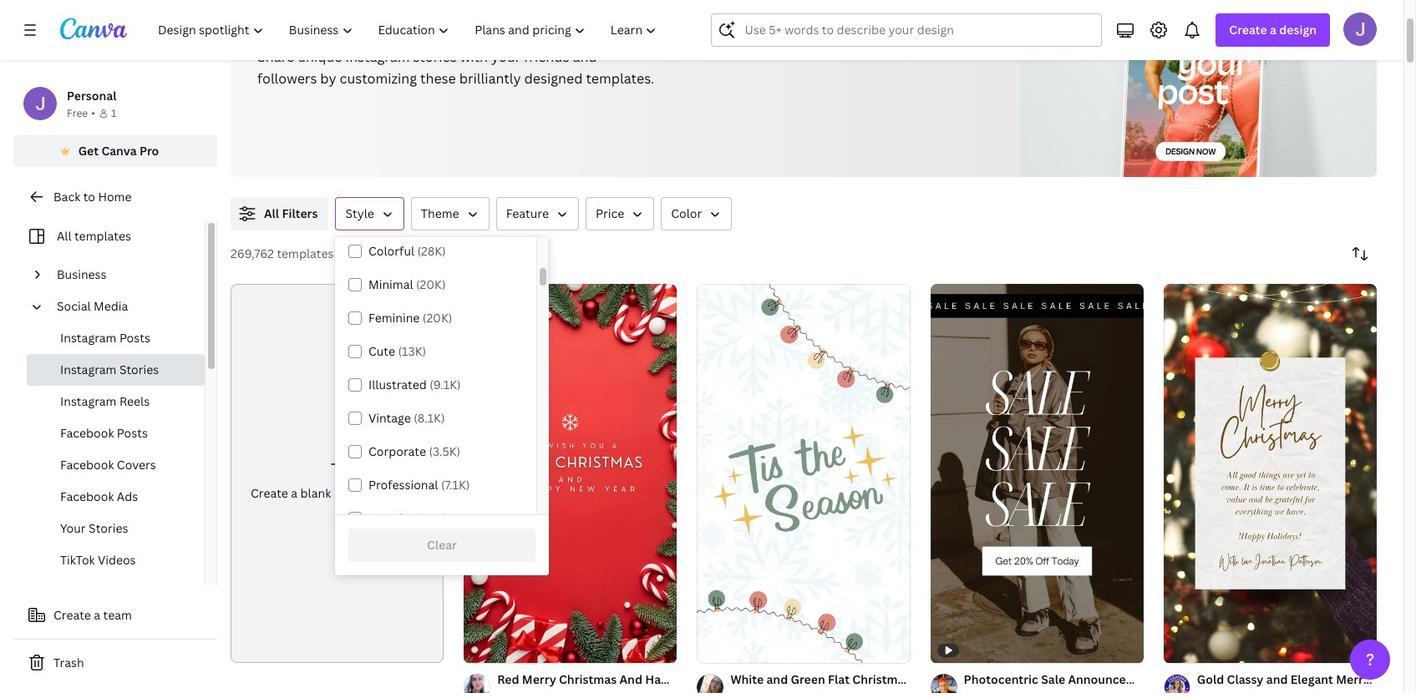 Task type: vqa. For each thing, say whether or not it's contained in the screenshot.


Task type: describe. For each thing, give the bounding box(es) containing it.
creative
[[368, 510, 416, 526]]

1 instagram story templates image from the left
[[1020, 0, 1377, 177]]

gold classy and elegant merry christm
[[1197, 671, 1416, 687]]

red merry christmas and happy new year instagram story image
[[464, 284, 677, 663]]

top level navigation element
[[147, 13, 671, 47]]

your stories link
[[27, 513, 205, 545]]

back
[[53, 189, 80, 205]]

(28k)
[[417, 243, 446, 259]]

(9.1k)
[[430, 377, 461, 393]]

to
[[83, 189, 95, 205]]

269,762
[[231, 246, 274, 262]]

videos
[[98, 552, 136, 568]]

feminine
[[368, 310, 420, 326]]

personal
[[67, 88, 116, 104]]

canva
[[101, 143, 137, 159]]

feature
[[506, 206, 549, 221]]

get canva pro button
[[13, 135, 217, 167]]

red
[[497, 671, 519, 687]]

clear
[[427, 537, 457, 553]]

all templates
[[57, 228, 131, 244]]

2 merry from the left
[[1336, 671, 1370, 687]]

business
[[57, 267, 107, 282]]

stories for your stories
[[89, 521, 128, 536]]

posts for instagram posts
[[119, 330, 150, 346]]

get canva pro
[[78, 143, 159, 159]]

instagram up creative
[[334, 485, 390, 501]]

team
[[103, 607, 132, 623]]

facebook ads
[[60, 489, 138, 505]]

create for create a blank instagram story
[[251, 485, 288, 501]]

stories
[[413, 48, 457, 66]]

facebook ads link
[[27, 481, 205, 513]]

instagram down social media
[[60, 330, 117, 346]]

story inside 'link'
[[801, 671, 832, 687]]

feature button
[[496, 197, 579, 231]]

instagram inside share unique instagram stories with your friends and followers by customizing these brilliantly designed templates.
[[345, 48, 410, 66]]

colorful (28k)
[[368, 243, 446, 259]]

design
[[1279, 22, 1317, 38]]

create a team
[[53, 607, 132, 623]]

pro
[[139, 143, 159, 159]]

followers
[[257, 69, 317, 88]]

(3.5k)
[[429, 444, 460, 460]]

(7.1k)
[[441, 477, 470, 493]]

instagram posts link
[[27, 322, 205, 354]]

(20k) for minimal (20k)
[[416, 277, 446, 292]]

white and green flat christmas story link
[[731, 671, 944, 689]]

minimal
[[368, 277, 413, 292]]

create a design button
[[1216, 13, 1330, 47]]

2 horizontal spatial story
[[913, 671, 944, 687]]

instagram reels
[[60, 394, 150, 409]]

facebook for facebook ads
[[60, 489, 114, 505]]

flat
[[828, 671, 850, 687]]

with
[[460, 48, 488, 66]]

and
[[619, 671, 642, 687]]

filters
[[282, 206, 318, 221]]

covers
[[117, 457, 156, 473]]

tiktok
[[60, 552, 95, 568]]

tiktok videos
[[60, 552, 136, 568]]

by
[[320, 69, 336, 88]]

create for create a team
[[53, 607, 91, 623]]

(13k)
[[398, 343, 426, 359]]

instagram up facebook posts
[[60, 394, 117, 409]]

vintage
[[368, 410, 411, 426]]

all filters
[[264, 206, 318, 221]]

unique
[[298, 48, 342, 66]]

2 christmas from the left
[[852, 671, 910, 687]]

all templates link
[[23, 221, 195, 252]]

vintage (8.1k)
[[368, 410, 445, 426]]

creative (26k)
[[368, 510, 447, 526]]

create a blank instagram story element
[[231, 284, 444, 663]]

reels
[[119, 394, 150, 409]]

red merry christmas and happy new year instagram story link
[[497, 671, 832, 689]]

price
[[596, 206, 624, 221]]

year
[[713, 671, 738, 687]]

back to home
[[53, 189, 132, 205]]

blank
[[300, 485, 331, 501]]

social media
[[57, 298, 128, 314]]

(20k) for feminine (20k)
[[423, 310, 452, 326]]

facebook posts link
[[27, 418, 205, 449]]

social
[[57, 298, 91, 314]]

red merry christmas and happy new year instagram story
[[497, 671, 832, 687]]

style button
[[335, 197, 404, 231]]

feminine (20k)
[[368, 310, 452, 326]]

professional (7.1k)
[[368, 477, 470, 493]]

white and green flat christmas story
[[731, 671, 944, 687]]

your stories
[[60, 521, 128, 536]]

facebook posts
[[60, 425, 148, 441]]



Task type: locate. For each thing, give the bounding box(es) containing it.
share
[[257, 48, 294, 66]]

a
[[1270, 22, 1277, 38], [291, 485, 298, 501], [94, 607, 100, 623]]

and up designed
[[573, 48, 597, 66]]

(20k) down (28k)
[[416, 277, 446, 292]]

merry
[[522, 671, 556, 687], [1336, 671, 1370, 687]]

0 horizontal spatial story
[[393, 485, 424, 501]]

1 christmas from the left
[[559, 671, 617, 687]]

stories down facebook ads link
[[89, 521, 128, 536]]

1 horizontal spatial templates
[[277, 246, 334, 262]]

illustrated
[[368, 377, 427, 393]]

1 facebook from the top
[[60, 425, 114, 441]]

templates down back to home
[[74, 228, 131, 244]]

templates down filters
[[277, 246, 334, 262]]

facebook down instagram reels
[[60, 425, 114, 441]]

posts down social media link
[[119, 330, 150, 346]]

style
[[345, 206, 374, 221]]

create a blank instagram story link
[[231, 284, 444, 663]]

a inside create a blank instagram story element
[[291, 485, 298, 501]]

happy
[[645, 671, 683, 687]]

create inside create a design dropdown button
[[1229, 22, 1267, 38]]

0 horizontal spatial christmas
[[559, 671, 617, 687]]

facebook covers
[[60, 457, 156, 473]]

instagram stories
[[60, 362, 159, 378]]

gold
[[1197, 671, 1224, 687]]

create left blank
[[251, 485, 288, 501]]

white
[[731, 671, 764, 687]]

brilliantly
[[459, 69, 521, 88]]

all inside button
[[264, 206, 279, 221]]

create a team button
[[13, 599, 217, 632]]

1 vertical spatial a
[[291, 485, 298, 501]]

0 vertical spatial create
[[1229, 22, 1267, 38]]

stories for instagram stories
[[119, 362, 159, 378]]

1 merry from the left
[[522, 671, 556, 687]]

1 horizontal spatial a
[[291, 485, 298, 501]]

and right classy
[[1266, 671, 1288, 687]]

(8.1k)
[[414, 410, 445, 426]]

a inside create a design dropdown button
[[1270, 22, 1277, 38]]

clear button
[[348, 529, 536, 562]]

all for all templates
[[57, 228, 71, 244]]

2 facebook from the top
[[60, 457, 114, 473]]

christmas right flat
[[852, 671, 910, 687]]

a inside create a team button
[[94, 607, 100, 623]]

facebook
[[60, 425, 114, 441], [60, 457, 114, 473], [60, 489, 114, 505]]

create left design
[[1229, 22, 1267, 38]]

create left team at the left bottom of the page
[[53, 607, 91, 623]]

and
[[573, 48, 597, 66], [767, 671, 788, 687], [1266, 671, 1288, 687]]

stories up reels
[[119, 362, 159, 378]]

posts for facebook posts
[[117, 425, 148, 441]]

templates for 269,762 templates
[[277, 246, 334, 262]]

trash
[[53, 655, 84, 671]]

create inside create a team button
[[53, 607, 91, 623]]

color button
[[661, 197, 732, 231]]

1 horizontal spatial create
[[251, 485, 288, 501]]

all
[[264, 206, 279, 221], [57, 228, 71, 244]]

2 vertical spatial a
[[94, 607, 100, 623]]

theme button
[[411, 197, 489, 231]]

instagram story templates image
[[1020, 0, 1377, 177], [1123, 0, 1265, 199]]

corporate
[[368, 444, 426, 460]]

0 horizontal spatial all
[[57, 228, 71, 244]]

jacob simon image
[[1343, 13, 1377, 46]]

your
[[491, 48, 521, 66]]

theme
[[421, 206, 459, 221]]

1 vertical spatial create
[[251, 485, 288, 501]]

white and green flat christmas story image
[[697, 284, 910, 663]]

0 horizontal spatial and
[[573, 48, 597, 66]]

1 vertical spatial facebook
[[60, 457, 114, 473]]

all for all filters
[[264, 206, 279, 221]]

instagram posts
[[60, 330, 150, 346]]

gold classy and elegant merry christm link
[[1197, 671, 1416, 689]]

1 vertical spatial (20k)
[[423, 310, 452, 326]]

trash link
[[13, 647, 217, 680]]

illustrated (9.1k)
[[368, 377, 461, 393]]

2 horizontal spatial and
[[1266, 671, 1288, 687]]

0 vertical spatial a
[[1270, 22, 1277, 38]]

business link
[[50, 259, 195, 291]]

1 vertical spatial templates
[[277, 246, 334, 262]]

3 facebook from the top
[[60, 489, 114, 505]]

all filters button
[[231, 197, 329, 231]]

create a blank instagram story
[[251, 485, 424, 501]]

1 vertical spatial posts
[[117, 425, 148, 441]]

facebook up facebook ads
[[60, 457, 114, 473]]

facebook for facebook covers
[[60, 457, 114, 473]]

(26k)
[[419, 510, 447, 526]]

create inside create a blank instagram story element
[[251, 485, 288, 501]]

•
[[91, 106, 95, 120]]

christmas left and on the bottom left of the page
[[559, 671, 617, 687]]

merry right elegant
[[1336, 671, 1370, 687]]

christmas
[[559, 671, 617, 687], [852, 671, 910, 687]]

0 horizontal spatial a
[[94, 607, 100, 623]]

(20k) up (13k)
[[423, 310, 452, 326]]

free •
[[67, 106, 95, 120]]

friends
[[524, 48, 569, 66]]

instagram up instagram reels
[[60, 362, 117, 378]]

a for team
[[94, 607, 100, 623]]

classy
[[1227, 671, 1264, 687]]

merry right red
[[522, 671, 556, 687]]

designed
[[524, 69, 583, 88]]

(20k)
[[416, 277, 446, 292], [423, 310, 452, 326]]

2 horizontal spatial a
[[1270, 22, 1277, 38]]

color
[[671, 206, 702, 221]]

None search field
[[711, 13, 1102, 47]]

and right white
[[767, 671, 788, 687]]

a left design
[[1270, 22, 1277, 38]]

green
[[791, 671, 825, 687]]

0 horizontal spatial merry
[[522, 671, 556, 687]]

your
[[60, 521, 86, 536]]

new
[[685, 671, 710, 687]]

0 horizontal spatial templates
[[74, 228, 131, 244]]

1 horizontal spatial christmas
[[852, 671, 910, 687]]

a left team at the left bottom of the page
[[94, 607, 100, 623]]

merry inside 'link'
[[522, 671, 556, 687]]

2 vertical spatial create
[[53, 607, 91, 623]]

create
[[1229, 22, 1267, 38], [251, 485, 288, 501], [53, 607, 91, 623]]

all left filters
[[264, 206, 279, 221]]

0 vertical spatial (20k)
[[416, 277, 446, 292]]

1 vertical spatial all
[[57, 228, 71, 244]]

instagram right year
[[741, 671, 798, 687]]

facebook covers link
[[27, 449, 205, 481]]

1 horizontal spatial story
[[801, 671, 832, 687]]

cute (13k)
[[368, 343, 426, 359]]

2 vertical spatial facebook
[[60, 489, 114, 505]]

tiktok videos link
[[27, 545, 205, 576]]

media
[[94, 298, 128, 314]]

templates.
[[586, 69, 654, 88]]

1 horizontal spatial and
[[767, 671, 788, 687]]

1 vertical spatial stories
[[89, 521, 128, 536]]

create a design
[[1229, 22, 1317, 38]]

corporate (3.5k)
[[368, 444, 460, 460]]

0 vertical spatial all
[[264, 206, 279, 221]]

0 vertical spatial templates
[[74, 228, 131, 244]]

christmas inside 'link'
[[559, 671, 617, 687]]

0 vertical spatial stories
[[119, 362, 159, 378]]

2 horizontal spatial create
[[1229, 22, 1267, 38]]

Search search field
[[745, 14, 1091, 46]]

facebook up the your stories
[[60, 489, 114, 505]]

instagram up customizing
[[345, 48, 410, 66]]

ads
[[117, 489, 138, 505]]

elegant
[[1291, 671, 1333, 687]]

Sort by button
[[1343, 237, 1377, 271]]

a for blank
[[291, 485, 298, 501]]

templates
[[74, 228, 131, 244], [277, 246, 334, 262]]

stories inside your stories link
[[89, 521, 128, 536]]

get
[[78, 143, 99, 159]]

posts
[[119, 330, 150, 346], [117, 425, 148, 441]]

0 vertical spatial facebook
[[60, 425, 114, 441]]

social media link
[[50, 291, 195, 322]]

these
[[420, 69, 456, 88]]

professional
[[368, 477, 438, 493]]

1 horizontal spatial all
[[264, 206, 279, 221]]

a left blank
[[291, 485, 298, 501]]

posts down reels
[[117, 425, 148, 441]]

0 horizontal spatial create
[[53, 607, 91, 623]]

create for create a design
[[1229, 22, 1267, 38]]

free
[[67, 106, 88, 120]]

a for design
[[1270, 22, 1277, 38]]

gold classy and elegant merry christmas instagram story image
[[1164, 284, 1377, 663]]

and inside share unique instagram stories with your friends and followers by customizing these brilliantly designed templates.
[[573, 48, 597, 66]]

2 instagram story templates image from the left
[[1123, 0, 1265, 199]]

0 vertical spatial posts
[[119, 330, 150, 346]]

instagram inside 'link'
[[741, 671, 798, 687]]

all down back at the top of the page
[[57, 228, 71, 244]]

colorful
[[368, 243, 414, 259]]

1 horizontal spatial merry
[[1336, 671, 1370, 687]]

customizing
[[340, 69, 417, 88]]

facebook for facebook posts
[[60, 425, 114, 441]]

templates for all templates
[[74, 228, 131, 244]]



